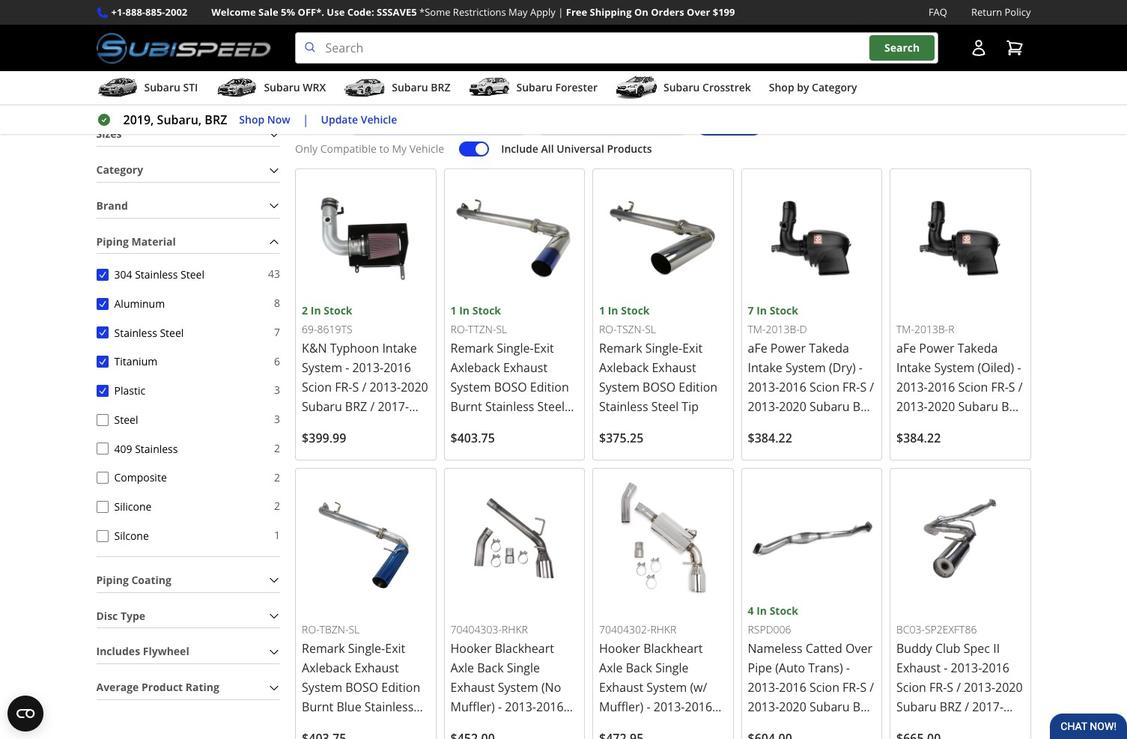 Task type: locate. For each thing, give the bounding box(es) containing it.
system down r
[[934, 360, 975, 376]]

stock
[[324, 303, 352, 318], [472, 303, 501, 318], [621, 303, 650, 318], [770, 303, 798, 318], [770, 603, 798, 618]]

1 horizontal spatial takeda
[[958, 340, 998, 357]]

plastic right plastic button
[[114, 384, 145, 398]]

boso up $375.25 in the bottom of the page
[[643, 379, 676, 396]]

70404303-
[[451, 622, 502, 637]]

boso up blue
[[345, 679, 378, 696]]

ro- inside 1 in stock ro-ttzn-sl remark single-exit axleback exhaust system boso edition burnt stainless steel tip
[[451, 322, 468, 337]]

ro- for remark single-exit axleback exhaust system boso edition burnt stainless steel tip
[[451, 322, 468, 337]]

remark single-exit axleback exhaust system boso edition burnt stainless steel tip image
[[451, 175, 578, 303]]

rhkr
[[502, 622, 528, 637], [651, 622, 677, 637]]

1 hooker from the left
[[451, 640, 492, 657]]

scion inside bc03-sp2exft86 buddy club spec ii exhaust - 2013-2016 scion fr-s / 2013-2020 subaru brz / 2017- 2019 toyota 86
[[897, 679, 927, 696]]

edition
[[530, 379, 569, 396], [679, 379, 718, 396], [382, 679, 420, 696]]

Aluminum button
[[96, 298, 108, 310]]

1 horizontal spatial over
[[846, 640, 873, 657]]

toyota inside 7 in stock tm-2013b-d afe power takeda intake system (dry) - 2013-2016 scion fr-s / 2013-2020 subaru brz / 2017-2020 toyota 86
[[817, 418, 855, 435]]

: for 304
[[746, 91, 749, 106]]

intake inside tm-2013b-r afe power takeda intake system (oiled) - 2013-2016 scion fr-s / 2013-2020 subaru brz / 2017-2020 toyota 86
[[897, 360, 931, 376]]

composite
[[114, 471, 167, 485]]

rhkr inside 70404302-rhkr hooker blackheart axle back single exhaust system (w/ muffler) - 2013-2016 scion fr-s / 2013-2020 subaru brz /
[[651, 622, 677, 637]]

0 horizontal spatial 7
[[274, 325, 280, 339]]

409 stainless
[[114, 442, 178, 456]]

system up blue
[[302, 679, 342, 696]]

product
[[142, 680, 183, 694]]

universal
[[557, 141, 604, 156]]

- inside 7 in stock tm-2013b-d afe power takeda intake system (dry) - 2013-2016 scion fr-s / 2013-2020 subaru brz / 2017-2020 toyota 86
[[859, 360, 863, 376]]

1 horizontal spatial 7
[[748, 303, 754, 318]]

boso up $403.75
[[494, 379, 527, 396]]

2 vertical spatial tip
[[332, 718, 349, 735]]

shop inside dropdown button
[[769, 80, 794, 94]]

6
[[274, 354, 280, 368]]

bc03-
[[897, 622, 925, 637]]

s inside 4 in stock rspd006 nameless catted over pipe (auto trans) - 2013-2016 scion fr-s / 2013-2020 subaru brz / 2017-2019 toyota 86
[[860, 679, 867, 696]]

tip inside 1 in stock ro-ttzn-sl remark single-exit axleback exhaust system boso edition burnt stainless steel tip
[[451, 418, 468, 435]]

piping up 304 stainless steel button
[[96, 234, 129, 248]]

piping coating
[[96, 573, 171, 587]]

1 horizontal spatial back
[[626, 660, 652, 676]]

in for 2013b-
[[757, 303, 767, 318]]

takeda up the (dry)
[[809, 340, 849, 357]]

buddy club spec ii exhaust - 2013-2016 scion fr-s / 2013-2020 subaru brz / 2017-2019 toyota 86 image
[[897, 475, 1024, 603]]

2 2013b- from the left
[[915, 322, 948, 337]]

2016
[[384, 360, 411, 376], [779, 379, 807, 396], [928, 379, 955, 396], [982, 660, 1010, 676], [779, 679, 807, 696], [536, 699, 564, 715], [685, 699, 712, 715]]

0 horizontal spatial back
[[477, 660, 504, 676]]

1 horizontal spatial 304
[[752, 91, 770, 106]]

$384.22
[[748, 430, 792, 447], [897, 430, 941, 447]]

2 horizontal spatial :
[[746, 91, 749, 106]]

0 horizontal spatial afe
[[748, 340, 768, 357]]

axleback down ttzn-
[[451, 360, 500, 376]]

axle down the 70404302-
[[599, 660, 623, 676]]

axleback inside 1 in stock ro-ttzn-sl remark single-exit axleback exhaust system boso edition burnt stainless steel tip
[[451, 360, 500, 376]]

back down 70404303-
[[477, 660, 504, 676]]

system up $403.75
[[451, 379, 491, 396]]

intake inside 2 in stock 69-8619ts k&n typhoon intake system - 2013-2016 scion fr-s / 2013-2020 subaru brz / 2017- 2019 toyota 86
[[382, 340, 417, 357]]

piping up 'include' on the top left
[[502, 91, 533, 106]]

blackheart inside 70404303-rhkr hooker blackheart axle back single exhaust system (no muffler) - 2013-2016 scion fr-s / 2013-2020 subaru brz /
[[495, 640, 554, 657]]

1 : from the left
[[430, 91, 433, 106]]

steel inside 1 in stock ro-tszn-sl remark single-exit axleback exhaust system boso edition stainless steel tip
[[651, 399, 679, 415]]

0 vertical spatial 3
[[274, 383, 280, 397]]

fr-
[[335, 379, 352, 396], [843, 379, 860, 396], [991, 379, 1009, 396], [843, 679, 860, 696], [930, 679, 947, 696], [484, 718, 501, 735], [632, 718, 650, 735]]

1 horizontal spatial 1
[[451, 303, 457, 318]]

stainless inside 1 in stock ro-tszn-sl remark single-exit axleback exhaust system boso edition stainless steel tip
[[599, 399, 648, 415]]

blackheart for (no
[[495, 640, 554, 657]]

tm- left d
[[748, 322, 766, 337]]

in for 8619ts
[[311, 303, 321, 318]]

axleback for burnt
[[451, 360, 500, 376]]

disc
[[96, 609, 118, 623]]

304 right crosstrek at the top
[[752, 91, 770, 106]]

8
[[274, 296, 280, 310]]

1 $384.22 from the left
[[748, 430, 792, 447]]

86 inside 4 in stock rspd006 nameless catted over pipe (auto trans) - 2013-2016 scion fr-s / 2013-2020 subaru brz / 2017-2019 toyota 86
[[858, 718, 872, 735]]

0 horizontal spatial remark
[[302, 640, 345, 657]]

$384.22 for 2020
[[748, 430, 792, 447]]

piping up update vehicle
[[354, 91, 385, 106]]

- inside 70404302-rhkr hooker blackheart axle back single exhaust system (w/ muffler) - 2013-2016 scion fr-s / 2013-2020 subaru brz /
[[647, 699, 651, 715]]

1 vertical spatial burnt
[[302, 699, 334, 715]]

2 horizontal spatial exit
[[683, 340, 703, 357]]

back inside 70404302-rhkr hooker blackheart axle back single exhaust system (w/ muffler) - 2013-2016 scion fr-s / 2013-2020 subaru brz /
[[626, 660, 652, 676]]

over left the $199
[[687, 5, 710, 19]]

over
[[687, 5, 710, 19], [846, 640, 873, 657]]

2 horizontal spatial tip
[[682, 399, 699, 415]]

aluminum down search input field
[[584, 91, 637, 106]]

7
[[748, 303, 754, 318], [274, 325, 280, 339]]

remark down the tbzn-
[[302, 640, 345, 657]]

2 takeda from the left
[[958, 340, 998, 357]]

2 axle from the left
[[599, 660, 623, 676]]

ttzn-
[[468, 322, 496, 337]]

1 horizontal spatial tm-
[[897, 322, 915, 337]]

1 afe from the left
[[748, 340, 768, 357]]

2 horizontal spatial ro-
[[599, 322, 617, 337]]

burnt left blue
[[302, 699, 334, 715]]

0 vertical spatial 7
[[748, 303, 754, 318]]

piping up only compatible to my vehicle
[[354, 118, 385, 132]]

in inside 2 in stock 69-8619ts k&n typhoon intake system - 2013-2016 scion fr-s / 2013-2020 subaru brz / 2017- 2019 toyota 86
[[311, 303, 321, 318]]

compatible
[[320, 141, 377, 156]]

boso for steel
[[643, 379, 676, 396]]

2
[[302, 303, 308, 318], [274, 441, 280, 455], [274, 470, 280, 484], [274, 499, 280, 513]]

2019
[[302, 418, 329, 435], [787, 718, 814, 735], [897, 718, 924, 735]]

2016 inside tm-2013b-r afe power takeda intake system (oiled) - 2013-2016 scion fr-s / 2013-2020 subaru brz / 2017-2020 toyota 86
[[928, 379, 955, 396]]

2 3 from the top
[[274, 412, 280, 426]]

0 horizontal spatial axle
[[451, 660, 474, 676]]

1 horizontal spatial boso
[[494, 379, 527, 396]]

3 for plastic
[[274, 383, 280, 397]]

1 horizontal spatial 2019
[[787, 718, 814, 735]]

-
[[345, 360, 349, 376], [859, 360, 863, 376], [1018, 360, 1021, 376], [846, 660, 850, 676], [944, 660, 948, 676], [498, 699, 502, 715], [647, 699, 651, 715]]

afe power takeda intake system (dry) - 2013-2016 scion fr-s / 2013-2020 subaru brz / 2017-2020 toyota 86 image
[[748, 175, 876, 303]]

2 single from the left
[[656, 660, 689, 676]]

/
[[362, 379, 366, 396], [870, 379, 874, 396], [1019, 379, 1023, 396], [370, 399, 375, 415], [748, 418, 752, 435], [897, 418, 901, 435], [870, 679, 874, 696], [957, 679, 961, 696], [965, 699, 969, 715], [511, 718, 515, 735], [659, 718, 664, 735], [748, 718, 752, 735], [519, 738, 523, 739], [668, 738, 672, 739]]

sl for remark single-exit axleback exhaust system boso edition stainless steel tip
[[645, 322, 656, 337]]

1 back from the left
[[477, 660, 504, 676]]

2013b-
[[766, 322, 800, 337], [915, 322, 948, 337]]

brz inside 2 in stock 69-8619ts k&n typhoon intake system - 2013-2016 scion fr-s / 2013-2020 subaru brz / 2017- 2019 toyota 86
[[345, 399, 367, 415]]

single- inside 1 in stock ro-tszn-sl remark single-exit axleback exhaust system boso edition stainless steel tip
[[645, 340, 683, 357]]

remark single-exit axleback exhaust system boso edition burnt blue stainless steel tip image
[[302, 475, 430, 603]]

subaru
[[144, 80, 180, 94], [264, 80, 300, 94], [392, 80, 428, 94], [516, 80, 553, 94], [664, 80, 700, 94], [302, 399, 342, 415], [810, 399, 850, 415], [958, 399, 999, 415], [810, 699, 850, 715], [897, 699, 937, 715], [451, 738, 491, 739], [599, 738, 639, 739]]

subaru inside 'dropdown button'
[[392, 80, 428, 94]]

1 horizontal spatial shop
[[769, 80, 794, 94]]

piping for piping material
[[96, 234, 129, 248]]

brz inside 4 in stock rspd006 nameless catted over pipe (auto trans) - 2013-2016 scion fr-s / 2013-2020 subaru brz / 2017-2019 toyota 86
[[853, 699, 875, 715]]

1 horizontal spatial single
[[656, 660, 689, 676]]

1 vertical spatial over
[[846, 640, 873, 657]]

2 tm- from the left
[[897, 322, 915, 337]]

in for ttzn-
[[459, 303, 470, 318]]

disc type
[[96, 609, 145, 623]]

shop for shop by category
[[769, 80, 794, 94]]

stock inside 1 in stock ro-ttzn-sl remark single-exit axleback exhaust system boso edition burnt stainless steel tip
[[472, 303, 501, 318]]

Silcone button
[[96, 530, 108, 542]]

piping up disc
[[96, 573, 129, 587]]

2 blackheart from the left
[[644, 640, 703, 657]]

back
[[477, 660, 504, 676], [626, 660, 652, 676]]

system left the (dry)
[[786, 360, 826, 376]]

by
[[797, 80, 809, 94]]

blackheart inside 70404302-rhkr hooker blackheart axle back single exhaust system (w/ muffler) - 2013-2016 scion fr-s / 2013-2020 subaru brz /
[[644, 640, 703, 657]]

2 : from the left
[[578, 91, 581, 106]]

hooker down the 70404302-
[[599, 640, 640, 657]]

axleback for stainless
[[599, 360, 649, 376]]

86
[[374, 418, 387, 435], [858, 418, 872, 435], [1007, 418, 1021, 435], [858, 718, 872, 735], [968, 718, 982, 735]]

axle inside 70404303-rhkr hooker blackheart axle back single exhaust system (no muffler) - 2013-2016 scion fr-s / 2013-2020 subaru brz /
[[451, 660, 474, 676]]

1 vertical spatial plastic
[[114, 384, 145, 398]]

1 horizontal spatial afe
[[897, 340, 916, 357]]

0 horizontal spatial blackheart
[[495, 640, 554, 657]]

open widget image
[[7, 696, 43, 732]]

409
[[114, 442, 132, 456]]

subaru inside bc03-sp2exft86 buddy club spec ii exhaust - 2013-2016 scion fr-s / 2013-2020 subaru brz / 2017- 2019 toyota 86
[[897, 699, 937, 715]]

3 : from the left
[[746, 91, 749, 106]]

in for tszn-
[[608, 303, 618, 318]]

rhkr for (w/
[[651, 622, 677, 637]]

2 inside 2 in stock 69-8619ts k&n typhoon intake system - 2013-2016 scion fr-s / 2013-2020 subaru brz / 2017- 2019 toyota 86
[[302, 303, 308, 318]]

over right catted
[[846, 640, 873, 657]]

steel inside ro-tbzn-sl remark single-exit axleback exhaust system boso edition burnt blue stainless steel tip
[[302, 718, 329, 735]]

2 horizontal spatial single-
[[645, 340, 683, 357]]

0 horizontal spatial edition
[[382, 679, 420, 696]]

1 vertical spatial 3
[[274, 412, 280, 426]]

1 horizontal spatial muffler)
[[599, 699, 644, 715]]

1 horizontal spatial tip
[[451, 418, 468, 435]]

: up the piping material stainless steel
[[430, 91, 433, 106]]

hooker blackheart axle back single exhaust system (w/ muffler) - 2013-2016 scion fr-s / 2013-2020 subaru brz / 2017-2019 toyota 86 image
[[599, 475, 727, 603]]

2 horizontal spatial intake
[[897, 360, 931, 376]]

| left "results"
[[302, 112, 309, 128]]

2 rhkr from the left
[[651, 622, 677, 637]]

0 horizontal spatial burnt
[[302, 699, 334, 715]]

average
[[96, 680, 139, 694]]

1 horizontal spatial sl
[[496, 322, 507, 337]]

afe inside 7 in stock tm-2013b-d afe power takeda intake system (dry) - 2013-2016 scion fr-s / 2013-2020 subaru brz / 2017-2020 toyota 86
[[748, 340, 768, 357]]

2 muffler) from the left
[[599, 699, 644, 715]]

1 vertical spatial shop
[[239, 112, 265, 126]]

0 horizontal spatial takeda
[[809, 340, 849, 357]]

1 horizontal spatial axle
[[599, 660, 623, 676]]

boso
[[494, 379, 527, 396], [643, 379, 676, 396], [345, 679, 378, 696]]

+1-
[[111, 5, 126, 19]]

0 vertical spatial burnt
[[451, 399, 482, 415]]

brz
[[431, 80, 451, 94], [205, 112, 227, 128], [345, 399, 367, 415], [853, 399, 875, 415], [1002, 399, 1024, 415], [853, 699, 875, 715], [940, 699, 962, 715], [494, 738, 516, 739], [643, 738, 665, 739]]

1 horizontal spatial edition
[[530, 379, 569, 396]]

2 horizontal spatial 2019
[[897, 718, 924, 735]]

ro-
[[451, 322, 468, 337], [599, 322, 617, 337], [302, 622, 320, 637]]

piping for piping material : plastic
[[354, 91, 385, 106]]

ro- inside 1 in stock ro-tszn-sl remark single-exit axleback exhaust system boso edition stainless steel tip
[[599, 322, 617, 337]]

1 horizontal spatial vehicle
[[410, 141, 444, 156]]

*some
[[420, 5, 451, 19]]

1 power from the left
[[771, 340, 806, 357]]

2 power from the left
[[919, 340, 955, 357]]

power down d
[[771, 340, 806, 357]]

shop now
[[239, 112, 290, 126]]

afe
[[748, 340, 768, 357], [897, 340, 916, 357]]

axle for hooker blackheart axle back single exhaust system (w/ muffler) - 2013-2016 scion fr-s / 2013-2020 subaru brz / 
[[599, 660, 623, 676]]

s inside 70404302-rhkr hooker blackheart axle back single exhaust system (w/ muffler) - 2013-2016 scion fr-s / 2013-2020 subaru brz /
[[650, 718, 656, 735]]

hooker
[[451, 640, 492, 657], [599, 640, 640, 657]]

1 horizontal spatial :
[[578, 91, 581, 106]]

0 horizontal spatial 2019
[[302, 418, 329, 435]]

0 vertical spatial plastic
[[436, 91, 469, 106]]

scion inside 7 in stock tm-2013b-d afe power takeda intake system (dry) - 2013-2016 scion fr-s / 2013-2020 subaru brz / 2017-2020 toyota 86
[[810, 379, 840, 396]]

subaru wrx
[[264, 80, 326, 94]]

piping for piping material : 304 stainless steel
[[670, 91, 701, 106]]

1 horizontal spatial rhkr
[[651, 622, 677, 637]]

system up $375.25 in the bottom of the page
[[599, 379, 640, 396]]

0 horizontal spatial 2013b-
[[766, 322, 800, 337]]

tm-2013b-r afe power takeda intake system (oiled) - 2013-2016 scion fr-s / 2013-2020 subaru brz / 2017-2020 toyota 86
[[897, 322, 1024, 435]]

0 horizontal spatial sl
[[349, 622, 360, 637]]

in inside 1 in stock ro-tszn-sl remark single-exit axleback exhaust system boso edition stainless steel tip
[[608, 303, 618, 318]]

tm- inside 7 in stock tm-2013b-d afe power takeda intake system (dry) - 2013-2016 scion fr-s / 2013-2020 subaru brz / 2017-2020 toyota 86
[[748, 322, 766, 337]]

2 $384.22 from the left
[[897, 430, 941, 447]]

burnt up $403.75
[[451, 399, 482, 415]]

: up universal
[[578, 91, 581, 106]]

0 horizontal spatial vehicle
[[361, 112, 397, 126]]

1 blackheart from the left
[[495, 640, 554, 657]]

0 horizontal spatial exit
[[385, 640, 405, 657]]

1 horizontal spatial power
[[919, 340, 955, 357]]

| left free
[[558, 5, 564, 19]]

results
[[310, 104, 345, 119]]

1 horizontal spatial blackheart
[[644, 640, 703, 657]]

over inside 4 in stock rspd006 nameless catted over pipe (auto trans) - 2013-2016 scion fr-s / 2013-2020 subaru brz / 2017-2019 toyota 86
[[846, 640, 873, 657]]

ro- for remark single-exit axleback exhaust system boso edition stainless steel tip
[[599, 322, 617, 337]]

stock inside 4 in stock rspd006 nameless catted over pipe (auto trans) - 2013-2016 scion fr-s / 2013-2020 subaru brz / 2017-2019 toyota 86
[[770, 603, 798, 618]]

single- inside 1 in stock ro-ttzn-sl remark single-exit axleback exhaust system boso edition burnt stainless steel tip
[[497, 340, 534, 357]]

2002
[[165, 5, 187, 19]]

1 horizontal spatial 2013b-
[[915, 322, 948, 337]]

1 rhkr from the left
[[502, 622, 528, 637]]

axleback down the tbzn-
[[302, 660, 352, 676]]

409 Stainless button
[[96, 443, 108, 455]]

a subaru crosstrek thumbnail image image
[[616, 76, 658, 99]]

1 horizontal spatial $384.22
[[897, 430, 941, 447]]

1 horizontal spatial hooker
[[599, 640, 640, 657]]

hooker inside 70404302-rhkr hooker blackheart axle back single exhaust system (w/ muffler) - 2013-2016 scion fr-s / 2013-2020 subaru brz /
[[599, 640, 640, 657]]

86 inside bc03-sp2exft86 buddy club spec ii exhaust - 2013-2016 scion fr-s / 2013-2020 subaru brz / 2017- 2019 toyota 86
[[968, 718, 982, 735]]

1 horizontal spatial remark
[[451, 340, 494, 357]]

2 hooker from the left
[[599, 640, 640, 657]]

Stainless Steel button
[[96, 327, 108, 339]]

k&n typhoon intake system - 2013-2016 scion fr-s / 2013-2020 subaru brz / 2017-2019 toyota 86 image
[[302, 175, 430, 303]]

exhaust inside bc03-sp2exft86 buddy club spec ii exhaust - 2013-2016 scion fr-s / 2013-2020 subaru brz / 2017- 2019 toyota 86
[[897, 660, 941, 676]]

2 horizontal spatial edition
[[679, 379, 718, 396]]

: for aluminum
[[578, 91, 581, 106]]

0 vertical spatial aluminum
[[584, 91, 637, 106]]

1 horizontal spatial axleback
[[451, 360, 500, 376]]

|
[[558, 5, 564, 19], [302, 112, 309, 128]]

1 inside 1 in stock ro-tszn-sl remark single-exit axleback exhaust system boso edition stainless steel tip
[[599, 303, 605, 318]]

vehicle down the piping material stainless steel
[[410, 141, 444, 156]]

0 horizontal spatial intake
[[382, 340, 417, 357]]

blackheart up (w/
[[644, 640, 703, 657]]

2017-
[[378, 399, 409, 415], [755, 418, 787, 435], [904, 418, 935, 435], [973, 699, 1004, 715], [755, 718, 787, 735]]

axleback down tszn-
[[599, 360, 649, 376]]

shop left now
[[239, 112, 265, 126]]

a subaru brz thumbnail image image
[[344, 76, 386, 99]]

1 vertical spatial aluminum
[[114, 296, 165, 311]]

welcome sale 5% off*. use code: sssave5
[[211, 5, 417, 19]]

average product rating button
[[96, 676, 280, 700]]

4 in stock rspd006 nameless catted over pipe (auto trans) - 2013-2016 scion fr-s / 2013-2020 subaru brz / 2017-2019 toyota 86
[[748, 603, 875, 735]]

1 horizontal spatial ro-
[[451, 322, 468, 337]]

0 vertical spatial shop
[[769, 80, 794, 94]]

faq
[[929, 5, 948, 19]]

power
[[771, 340, 806, 357], [919, 340, 955, 357]]

0 horizontal spatial boso
[[345, 679, 378, 696]]

exit inside 1 in stock ro-tszn-sl remark single-exit axleback exhaust system boso edition stainless steel tip
[[683, 340, 703, 357]]

: left by
[[746, 91, 749, 106]]

1 horizontal spatial burnt
[[451, 399, 482, 415]]

1 horizontal spatial single-
[[497, 340, 534, 357]]

1 2013b- from the left
[[766, 322, 800, 337]]

only
[[295, 141, 318, 156]]

afe power takeda intake system (oiled) - 2013-2016 scion fr-s / 2013-2020 subaru brz / 2017-2020 toyota 86 image
[[897, 175, 1024, 303]]

0 horizontal spatial over
[[687, 5, 710, 19]]

intake
[[382, 340, 417, 357], [748, 360, 783, 376], [897, 360, 931, 376]]

2 horizontal spatial boso
[[643, 379, 676, 396]]

sl inside 1 in stock ro-ttzn-sl remark single-exit axleback exhaust system boso edition burnt stainless steel tip
[[496, 322, 507, 337]]

takeda inside 7 in stock tm-2013b-d afe power takeda intake system (dry) - 2013-2016 scion fr-s / 2013-2020 subaru brz / 2017-2020 toyota 86
[[809, 340, 849, 357]]

faq link
[[929, 4, 948, 20]]

1 tm- from the left
[[748, 322, 766, 337]]

axleback inside ro-tbzn-sl remark single-exit axleback exhaust system boso edition burnt blue stainless steel tip
[[302, 660, 352, 676]]

0 horizontal spatial shop
[[239, 112, 265, 126]]

button image
[[970, 39, 988, 57]]

restrictions
[[453, 5, 506, 19]]

1 takeda from the left
[[809, 340, 849, 357]]

1 vertical spatial 7
[[274, 325, 280, 339]]

rspd006
[[748, 622, 791, 637]]

0 horizontal spatial 304
[[114, 267, 132, 282]]

0 horizontal spatial single-
[[348, 640, 385, 657]]

takeda
[[809, 340, 849, 357], [958, 340, 998, 357]]

axle down 70404303-
[[451, 660, 474, 676]]

0 horizontal spatial $384.22
[[748, 430, 792, 447]]

stainless inside ro-tbzn-sl remark single-exit axleback exhaust system boso edition burnt blue stainless steel tip
[[365, 699, 414, 715]]

86 inside tm-2013b-r afe power takeda intake system (oiled) - 2013-2016 scion fr-s / 2013-2020 subaru brz / 2017-2020 toyota 86
[[1007, 418, 1021, 435]]

1
[[451, 303, 457, 318], [599, 303, 605, 318], [274, 528, 280, 542]]

2 horizontal spatial axleback
[[599, 360, 649, 376]]

1 3 from the top
[[274, 383, 280, 397]]

0 horizontal spatial axleback
[[302, 660, 352, 676]]

304 right 304 stainless steel button
[[114, 267, 132, 282]]

0 horizontal spatial hooker
[[451, 640, 492, 657]]

vehicle up to
[[361, 112, 397, 126]]

2 back from the left
[[626, 660, 652, 676]]

single- for steel
[[645, 340, 683, 357]]

hooker down 70404303-
[[451, 640, 492, 657]]

scion
[[302, 379, 332, 396], [810, 379, 840, 396], [958, 379, 988, 396], [810, 679, 840, 696], [897, 679, 927, 696], [451, 718, 481, 735], [599, 718, 629, 735]]

2 for composite
[[274, 470, 280, 484]]

1 horizontal spatial exit
[[534, 340, 554, 357]]

toyota inside bc03-sp2exft86 buddy club spec ii exhaust - 2013-2016 scion fr-s / 2013-2020 subaru brz / 2017- 2019 toyota 86
[[927, 718, 965, 735]]

system down "k&n"
[[302, 360, 342, 376]]

fr- inside tm-2013b-r afe power takeda intake system (oiled) - 2013-2016 scion fr-s / 2013-2020 subaru brz / 2017-2020 toyota 86
[[991, 379, 1009, 396]]

1 axle from the left
[[451, 660, 474, 676]]

2 afe from the left
[[897, 340, 916, 357]]

toyota inside 4 in stock rspd006 nameless catted over pipe (auto trans) - 2013-2016 scion fr-s / 2013-2020 subaru brz / 2017-2019 toyota 86
[[817, 718, 855, 735]]

Silicone button
[[96, 501, 108, 513]]

axleback inside 1 in stock ro-tszn-sl remark single-exit axleback exhaust system boso edition stainless steel tip
[[599, 360, 649, 376]]

1 horizontal spatial |
[[558, 5, 564, 19]]

sp2exft86
[[925, 622, 977, 637]]

material for aluminum
[[536, 91, 578, 106]]

0 horizontal spatial power
[[771, 340, 806, 357]]

hooker for hooker blackheart axle back single exhaust system (no muffler) - 2013-2016 scion fr-s / 2013-2020 subaru brz / 
[[451, 640, 492, 657]]

0 horizontal spatial rhkr
[[502, 622, 528, 637]]

remark down ttzn-
[[451, 340, 494, 357]]

burnt
[[451, 399, 482, 415], [302, 699, 334, 715]]

tm- left r
[[897, 322, 915, 337]]

0 vertical spatial tip
[[682, 399, 699, 415]]

8619ts
[[317, 322, 352, 337]]

2016 inside 7 in stock tm-2013b-d afe power takeda intake system (dry) - 2013-2016 scion fr-s / 2013-2020 subaru brz / 2017-2020 toyota 86
[[779, 379, 807, 396]]

include
[[501, 141, 538, 156]]

code:
[[347, 5, 374, 19]]

system left the (no on the left bottom
[[498, 679, 538, 696]]

stainless inside 1 in stock ro-ttzn-sl remark single-exit axleback exhaust system boso edition burnt stainless steel tip
[[485, 399, 534, 415]]

0 horizontal spatial :
[[430, 91, 433, 106]]

0 vertical spatial 304
[[752, 91, 770, 106]]

aluminum up stainless steel
[[114, 296, 165, 311]]

shop left by
[[769, 80, 794, 94]]

stainless
[[772, 91, 817, 106], [436, 118, 481, 132], [135, 267, 178, 282], [114, 325, 157, 340], [485, 399, 534, 415], [599, 399, 648, 415], [135, 442, 178, 456], [365, 699, 414, 715]]

remark for remark single-exit axleback exhaust system boso edition stainless steel tip
[[599, 340, 642, 357]]

remark inside 1 in stock ro-ttzn-sl remark single-exit axleback exhaust system boso edition burnt stainless steel tip
[[451, 340, 494, 357]]

system left (w/
[[647, 679, 687, 696]]

sl inside 1 in stock ro-tszn-sl remark single-exit axleback exhaust system boso edition stainless steel tip
[[645, 322, 656, 337]]

1 muffler) from the left
[[451, 699, 495, 715]]

0 horizontal spatial single
[[507, 660, 540, 676]]

70404302-rhkr hooker blackheart axle back single exhaust system (w/ muffler) - 2013-2016 scion fr-s / 2013-2020 subaru brz / 
[[599, 622, 726, 739]]

edition inside 1 in stock ro-tszn-sl remark single-exit axleback exhaust system boso edition stainless steel tip
[[679, 379, 718, 396]]

plastic up the piping material stainless steel
[[436, 91, 469, 106]]

exit inside 1 in stock ro-ttzn-sl remark single-exit axleback exhaust system boso edition burnt stainless steel tip
[[534, 340, 554, 357]]

muffler)
[[451, 699, 495, 715], [599, 699, 644, 715]]

piping left crosstrek at the top
[[670, 91, 701, 106]]

1 horizontal spatial intake
[[748, 360, 783, 376]]

sort by:
[[887, 104, 926, 119]]

0 horizontal spatial muffler)
[[451, 699, 495, 715]]

typhoon
[[330, 340, 379, 357]]

vehicle inside button
[[361, 112, 397, 126]]

material for 304 stainless steel
[[704, 91, 746, 106]]

1 horizontal spatial aluminum
[[584, 91, 637, 106]]

Titanium button
[[96, 356, 108, 368]]

1 horizontal spatial plastic
[[436, 91, 469, 106]]

disc type button
[[96, 605, 280, 628]]

remark down tszn-
[[599, 340, 642, 357]]

86 inside 7 in stock tm-2013b-d afe power takeda intake system (dry) - 2013-2016 scion fr-s / 2013-2020 subaru brz / 2017-2020 toyota 86
[[858, 418, 872, 435]]

blackheart up the (no on the left bottom
[[495, 640, 554, 657]]

0 horizontal spatial tm-
[[748, 322, 766, 337]]

system inside 70404302-rhkr hooker blackheart axle back single exhaust system (w/ muffler) - 2013-2016 scion fr-s / 2013-2020 subaru brz /
[[647, 679, 687, 696]]

2 horizontal spatial sl
[[645, 322, 656, 337]]

sl inside ro-tbzn-sl remark single-exit axleback exhaust system boso edition burnt blue stainless steel tip
[[349, 622, 360, 637]]

vehicle
[[361, 112, 397, 126], [410, 141, 444, 156]]

back down the 70404302-
[[626, 660, 652, 676]]

0 horizontal spatial tip
[[332, 718, 349, 735]]

all
[[541, 141, 554, 156]]

+1-888-885-2002
[[111, 5, 187, 19]]

0 vertical spatial |
[[558, 5, 564, 19]]

43
[[268, 267, 280, 281]]

power down r
[[919, 340, 955, 357]]

1 single from the left
[[507, 660, 540, 676]]

2016 inside 70404303-rhkr hooker blackheart axle back single exhaust system (no muffler) - 2013-2016 scion fr-s / 2013-2020 subaru brz /
[[536, 699, 564, 715]]

7 inside 7 in stock tm-2013b-d afe power takeda intake system (dry) - 2013-2016 scion fr-s / 2013-2020 subaru brz / 2017-2020 toyota 86
[[748, 303, 754, 318]]

fr- inside 70404302-rhkr hooker blackheart axle back single exhaust system (w/ muffler) - 2013-2016 scion fr-s / 2013-2020 subaru brz /
[[632, 718, 650, 735]]

axle inside 70404302-rhkr hooker blackheart axle back single exhaust system (w/ muffler) - 2013-2016 scion fr-s / 2013-2020 subaru brz /
[[599, 660, 623, 676]]

0 vertical spatial over
[[687, 5, 710, 19]]

takeda up (oiled)
[[958, 340, 998, 357]]

2 horizontal spatial remark
[[599, 340, 642, 357]]



Task type: vqa. For each thing, say whether or not it's contained in the screenshot.


Task type: describe. For each thing, give the bounding box(es) containing it.
1 for remark single-exit axleback exhaust system boso edition burnt stainless steel tip
[[451, 303, 457, 318]]

steel inside 1 in stock ro-ttzn-sl remark single-exit axleback exhaust system boso edition burnt stainless steel tip
[[537, 399, 565, 415]]

power inside 7 in stock tm-2013b-d afe power takeda intake system (dry) - 2013-2016 scion fr-s / 2013-2020 subaru brz / 2017-2020 toyota 86
[[771, 340, 806, 357]]

20
[[364, 41, 377, 58]]

nameless
[[748, 640, 803, 657]]

subaru inside 70404303-rhkr hooker blackheart axle back single exhaust system (no muffler) - 2013-2016 scion fr-s / 2013-2020 subaru brz /
[[451, 738, 491, 739]]

sizes
[[96, 127, 122, 141]]

update vehicle
[[321, 112, 397, 126]]

shop for shop now
[[239, 112, 265, 126]]

4
[[748, 603, 754, 618]]

86 inside 2 in stock 69-8619ts k&n typhoon intake system - 2013-2016 scion fr-s / 2013-2020 subaru brz / 2017- 2019 toyota 86
[[374, 418, 387, 435]]

$375.25
[[599, 430, 644, 447]]

update
[[321, 112, 358, 126]]

s inside bc03-sp2exft86 buddy club spec ii exhaust - 2013-2016 scion fr-s / 2013-2020 subaru brz / 2017- 2019 toyota 86
[[947, 679, 954, 696]]

brand button
[[96, 195, 280, 218]]

exhaust inside 1 in stock ro-tszn-sl remark single-exit axleback exhaust system boso edition stainless steel tip
[[652, 360, 696, 376]]

1 for remark single-exit axleback exhaust system boso edition stainless steel tip
[[599, 303, 605, 318]]

1 vertical spatial 304
[[114, 267, 132, 282]]

brz inside bc03-sp2exft86 buddy club spec ii exhaust - 2013-2016 scion fr-s / 2013-2020 subaru brz / 2017- 2019 toyota 86
[[940, 699, 962, 715]]

1 vertical spatial vehicle
[[410, 141, 444, 156]]

r
[[948, 322, 955, 337]]

trans)
[[808, 660, 843, 676]]

s inside tm-2013b-r afe power takeda intake system (oiled) - 2013-2016 scion fr-s / 2013-2020 subaru brz / 2017-2020 toyota 86
[[1009, 379, 1015, 396]]

2017- inside 2 in stock 69-8619ts k&n typhoon intake system - 2013-2016 scion fr-s / 2013-2020 subaru brz / 2017- 2019 toyota 86
[[378, 399, 409, 415]]

s inside 2 in stock 69-8619ts k&n typhoon intake system - 2013-2016 scion fr-s / 2013-2020 subaru brz / 2017- 2019 toyota 86
[[352, 379, 359, 396]]

catted
[[806, 640, 843, 657]]

subaru forester
[[516, 80, 598, 94]]

885-
[[145, 5, 165, 19]]

Steel button
[[96, 414, 108, 426]]

(auto
[[775, 660, 805, 676]]

policy
[[1005, 5, 1031, 19]]

2017- inside tm-2013b-r afe power takeda intake system (oiled) - 2013-2016 scion fr-s / 2013-2020 subaru brz / 2017-2020 toyota 86
[[904, 418, 935, 435]]

ii
[[993, 640, 1000, 657]]

7 for 7 in stock tm-2013b-d afe power takeda intake system (dry) - 2013-2016 scion fr-s / 2013-2020 subaru brz / 2017-2020 toyota 86
[[748, 303, 754, 318]]

- inside bc03-sp2exft86 buddy club spec ii exhaust - 2013-2016 scion fr-s / 2013-2020 subaru brz / 2017- 2019 toyota 86
[[944, 660, 948, 676]]

2019 inside 2 in stock 69-8619ts k&n typhoon intake system - 2013-2016 scion fr-s / 2013-2020 subaru brz / 2017- 2019 toyota 86
[[302, 418, 329, 435]]

(dry)
[[829, 360, 856, 376]]

material inside dropdown button
[[131, 234, 176, 248]]

hooker for hooker blackheart axle back single exhaust system (w/ muffler) - 2013-2016 scion fr-s / 2013-2020 subaru brz / 
[[599, 640, 640, 657]]

sort
[[887, 104, 908, 119]]

exhaust inside ro-tbzn-sl remark single-exit axleback exhaust system boso edition burnt blue stainless steel tip
[[355, 660, 399, 676]]

1 in stock ro-ttzn-sl remark single-exit axleback exhaust system boso edition burnt stainless steel tip
[[451, 303, 569, 435]]

single- for stainless
[[497, 340, 534, 357]]

fr- inside bc03-sp2exft86 buddy club spec ii exhaust - 2013-2016 scion fr-s / 2013-2020 subaru brz / 2017- 2019 toyota 86
[[930, 679, 947, 696]]

edition inside ro-tbzn-sl remark single-exit axleback exhaust system boso edition burnt blue stainless steel tip
[[382, 679, 420, 696]]

system inside 7 in stock tm-2013b-d afe power takeda intake system (dry) - 2013-2016 scion fr-s / 2013-2020 subaru brz / 2017-2020 toyota 86
[[786, 360, 826, 376]]

burnt inside 1 in stock ro-ttzn-sl remark single-exit axleback exhaust system boso edition burnt stainless steel tip
[[451, 399, 482, 415]]

(oiled)
[[978, 360, 1014, 376]]

0 horizontal spatial plastic
[[114, 384, 145, 398]]

edition for tip
[[679, 379, 718, 396]]

stainless steel
[[114, 325, 184, 340]]

single- inside ro-tbzn-sl remark single-exit axleback exhaust system boso edition burnt blue stainless steel tip
[[348, 640, 385, 657]]

2019 inside bc03-sp2exft86 buddy club spec ii exhaust - 2013-2016 scion fr-s / 2013-2020 subaru brz / 2017- 2019 toyota 86
[[897, 718, 924, 735]]

67
[[295, 104, 307, 119]]

2020 inside 70404302-rhkr hooker blackheart axle back single exhaust system (w/ muffler) - 2013-2016 scion fr-s / 2013-2020 subaru brz /
[[698, 718, 726, 735]]

2016 inside bc03-sp2exft86 buddy club spec ii exhaust - 2013-2016 scion fr-s / 2013-2020 subaru brz / 2017- 2019 toyota 86
[[982, 660, 1010, 676]]

system inside 1 in stock ro-ttzn-sl remark single-exit axleback exhaust system boso edition burnt stainless steel tip
[[451, 379, 491, 396]]

rhkr for (no
[[502, 622, 528, 637]]

subaru inside dropdown button
[[144, 80, 180, 94]]

stock for ttzn-
[[472, 303, 501, 318]]

subispeed logo image
[[96, 32, 271, 64]]

update vehicle button
[[321, 111, 397, 128]]

blackheart for (w/
[[644, 640, 703, 657]]

remark inside ro-tbzn-sl remark single-exit axleback exhaust system boso edition burnt blue stainless steel tip
[[302, 640, 345, 657]]

piping coating button
[[96, 569, 280, 592]]

2 for 409 stainless
[[274, 441, 280, 455]]

use
[[327, 5, 345, 19]]

k&n
[[302, 340, 327, 357]]

brand
[[96, 198, 128, 213]]

$384.22 for /
[[897, 430, 941, 447]]

on
[[634, 5, 649, 19]]

takeda inside tm-2013b-r afe power takeda intake system (oiled) - 2013-2016 scion fr-s / 2013-2020 subaru brz / 2017-2020 toyota 86
[[958, 340, 998, 357]]

boso for stainless
[[494, 379, 527, 396]]

sizes button
[[96, 123, 280, 146]]

average product rating
[[96, 680, 219, 694]]

2 for silicone
[[274, 499, 280, 513]]

back for hooker blackheart axle back single exhaust system (no muffler) - 2013-2016 scion fr-s / 2013-2020 subaru brz / 
[[477, 660, 504, 676]]

5%
[[281, 5, 295, 19]]

system inside 1 in stock ro-tszn-sl remark single-exit axleback exhaust system boso edition stainless steel tip
[[599, 379, 640, 396]]

exit inside ro-tbzn-sl remark single-exit axleback exhaust system boso edition burnt blue stainless steel tip
[[385, 640, 405, 657]]

s inside 7 in stock tm-2013b-d afe power takeda intake system (dry) - 2013-2016 scion fr-s / 2013-2020 subaru brz / 2017-2020 toyota 86
[[860, 379, 867, 396]]

includes flywheel button
[[96, 641, 280, 664]]

sl for remark single-exit axleback exhaust system boso edition burnt stainless steel tip
[[496, 322, 507, 337]]

stock for tszn-
[[621, 303, 650, 318]]

0 horizontal spatial |
[[302, 112, 309, 128]]

*some restrictions may apply | free shipping on orders over $199
[[420, 5, 735, 19]]

single for (no
[[507, 660, 540, 676]]

spec
[[964, 640, 990, 657]]

70404302-
[[599, 622, 651, 637]]

afe inside tm-2013b-r afe power takeda intake system (oiled) - 2013-2016 scion fr-s / 2013-2020 subaru brz / 2017-2020 toyota 86
[[897, 340, 916, 357]]

2020 inside 70404303-rhkr hooker blackheart axle back single exhaust system (no muffler) - 2013-2016 scion fr-s / 2013-2020 subaru brz /
[[550, 718, 577, 735]]

products
[[607, 141, 652, 156]]

scion inside tm-2013b-r afe power takeda intake system (oiled) - 2013-2016 scion fr-s / 2013-2020 subaru brz / 2017-2020 toyota 86
[[958, 379, 988, 396]]

stock for 2013b-
[[770, 303, 798, 318]]

(no
[[541, 679, 561, 696]]

a subaru sti thumbnail image image
[[96, 76, 138, 99]]

a subaru wrx thumbnail image image
[[216, 76, 258, 99]]

back for hooker blackheart axle back single exhaust system (w/ muffler) - 2013-2016 scion fr-s / 2013-2020 subaru brz / 
[[626, 660, 652, 676]]

subaru crosstrek
[[664, 80, 751, 94]]

category
[[812, 80, 857, 94]]

(w/
[[690, 679, 707, 696]]

piping for piping material : aluminum
[[502, 91, 533, 106]]

power inside tm-2013b-r afe power takeda intake system (oiled) - 2013-2016 scion fr-s / 2013-2020 subaru brz / 2017-2020 toyota 86
[[919, 340, 955, 357]]

fr- inside 2 in stock 69-8619ts k&n typhoon intake system - 2013-2016 scion fr-s / 2013-2020 subaru brz / 2017- 2019 toyota 86
[[335, 379, 352, 396]]

apply
[[530, 5, 556, 19]]

by:
[[911, 104, 926, 119]]

3 for steel
[[274, 412, 280, 426]]

exit for remark single-exit axleback exhaust system boso edition burnt stainless steel tip
[[534, 340, 554, 357]]

: for plastic
[[430, 91, 433, 106]]

muffler) for hooker blackheart axle back single exhaust system (no muffler) - 2013-2016 scion fr-s / 2013-2020 subaru brz / 
[[451, 699, 495, 715]]

$399.99
[[302, 430, 346, 447]]

2016 inside 2 in stock 69-8619ts k&n typhoon intake system - 2013-2016 scion fr-s / 2013-2020 subaru brz / 2017- 2019 toyota 86
[[384, 360, 411, 376]]

piping material button
[[96, 230, 280, 253]]

scion inside 70404302-rhkr hooker blackheart axle back single exhaust system (w/ muffler) - 2013-2016 scion fr-s / 2013-2020 subaru brz /
[[599, 718, 629, 735]]

tip inside 1 in stock ro-tszn-sl remark single-exit axleback exhaust system boso edition stainless steel tip
[[682, 399, 699, 415]]

nameless catted over pipe (auto trans) - 2013-2016 scion fr-s / 2013-2020 subaru brz / 2017-2019 toyota 86 image
[[748, 475, 876, 603]]

$403.75
[[451, 430, 495, 447]]

muffler) for hooker blackheart axle back single exhaust system (w/ muffler) - 2013-2016 scion fr-s / 2013-2020 subaru brz / 
[[599, 699, 644, 715]]

subaru forester button
[[469, 74, 598, 104]]

return
[[971, 5, 1002, 19]]

2017- inside 4 in stock rspd006 nameless catted over pipe (auto trans) - 2013-2016 scion fr-s / 2013-2020 subaru brz / 2017-2019 toyota 86
[[755, 718, 787, 735]]

subaru inside tm-2013b-r afe power takeda intake system (oiled) - 2013-2016 scion fr-s / 2013-2020 subaru brz / 2017-2020 toyota 86
[[958, 399, 999, 415]]

subaru,
[[157, 112, 202, 128]]

2017- inside bc03-sp2exft86 buddy club spec ii exhaust - 2013-2016 scion fr-s / 2013-2020 subaru brz / 2017- 2019 toyota 86
[[973, 699, 1004, 715]]

d
[[800, 322, 807, 337]]

subaru inside 7 in stock tm-2013b-d afe power takeda intake system (dry) - 2013-2016 scion fr-s / 2013-2020 subaru brz / 2017-2020 toyota 86
[[810, 399, 850, 415]]

69-
[[302, 322, 317, 337]]

Composite button
[[96, 472, 108, 484]]

includes flywheel
[[96, 644, 189, 659]]

free
[[566, 5, 587, 19]]

2016 inside 4 in stock rspd006 nameless catted over pipe (auto trans) - 2013-2016 scion fr-s / 2013-2020 subaru brz / 2017-2019 toyota 86
[[779, 679, 807, 696]]

shop by category button
[[769, 74, 857, 104]]

silcone
[[114, 529, 149, 543]]

sale
[[258, 5, 278, 19]]

2020 inside 4 in stock rspd006 nameless catted over pipe (auto trans) - 2013-2016 scion fr-s / 2013-2020 subaru brz / 2017-2019 toyota 86
[[779, 699, 807, 715]]

fr- inside 4 in stock rspd006 nameless catted over pipe (auto trans) - 2013-2016 scion fr-s / 2013-2020 subaru brz / 2017-2019 toyota 86
[[843, 679, 860, 696]]

70404303-rhkr hooker blackheart axle back single exhaust system (no muffler) - 2013-2016 scion fr-s / 2013-2020 subaru brz / 
[[451, 622, 577, 739]]

blue
[[337, 699, 362, 715]]

2017- inside 7 in stock tm-2013b-d afe power takeda intake system (dry) - 2013-2016 scion fr-s / 2013-2020 subaru brz / 2017-2020 toyota 86
[[755, 418, 787, 435]]

showing 20
[[313, 41, 377, 58]]

2020 inside 2 in stock 69-8619ts k&n typhoon intake system - 2013-2016 scion fr-s / 2013-2020 subaru brz / 2017- 2019 toyota 86
[[401, 379, 428, 396]]

off*.
[[298, 5, 324, 19]]

subaru inside 70404302-rhkr hooker blackheart axle back single exhaust system (w/ muffler) - 2013-2016 scion fr-s / 2013-2020 subaru brz /
[[599, 738, 639, 739]]

remark single-exit axleback exhaust system boso edition stainless steel tip image
[[599, 175, 727, 303]]

stock for nameless
[[770, 603, 798, 618]]

hooker blackheart axle back single exhaust system (no muffler) - 2013-2016 scion fr-s / 2013-2020 subaru brz / 2017-2019 toyota 86 image
[[451, 475, 578, 603]]

piping material : 304 stainless steel
[[670, 91, 845, 106]]

club
[[935, 640, 961, 657]]

fr- inside 7 in stock tm-2013b-d afe power takeda intake system (dry) - 2013-2016 scion fr-s / 2013-2020 subaru brz / 2017-2020 toyota 86
[[843, 379, 860, 396]]

brz inside 7 in stock tm-2013b-d afe power takeda intake system (dry) - 2013-2016 scion fr-s / 2013-2020 subaru brz / 2017-2020 toyota 86
[[853, 399, 875, 415]]

subaru inside 2 in stock 69-8619ts k&n typhoon intake system - 2013-2016 scion fr-s / 2013-2020 subaru brz / 2017- 2019 toyota 86
[[302, 399, 342, 415]]

piping material : aluminum
[[502, 91, 637, 106]]

subaru inside 4 in stock rspd006 nameless catted over pipe (auto trans) - 2013-2016 scion fr-s / 2013-2020 subaru brz / 2017-2019 toyota 86
[[810, 699, 850, 715]]

2019,
[[123, 112, 154, 128]]

system inside ro-tbzn-sl remark single-exit axleback exhaust system boso edition burnt blue stainless steel tip
[[302, 679, 342, 696]]

67 results
[[295, 104, 345, 119]]

304 Stainless Steel button
[[96, 269, 108, 281]]

remark for remark single-exit axleback exhaust system boso edition burnt stainless steel tip
[[451, 340, 494, 357]]

silicone
[[114, 500, 152, 514]]

stock for 8619ts
[[324, 303, 352, 318]]

search
[[885, 41, 920, 55]]

- inside 4 in stock rspd006 nameless catted over pipe (auto trans) - 2013-2016 scion fr-s / 2013-2020 subaru brz / 2017-2019 toyota 86
[[846, 660, 850, 676]]

toyota inside 2 in stock 69-8619ts k&n typhoon intake system - 2013-2016 scion fr-s / 2013-2020 subaru brz / 2017- 2019 toyota 86
[[332, 418, 370, 435]]

search input field
[[295, 32, 938, 64]]

tbzn-
[[320, 622, 349, 637]]

showing
[[313, 41, 360, 58]]

category button
[[96, 159, 280, 182]]

exhaust inside 70404302-rhkr hooker blackheart axle back single exhaust system (w/ muffler) - 2013-2016 scion fr-s / 2013-2020 subaru brz /
[[599, 679, 644, 696]]

wrx
[[303, 80, 326, 94]]

axle for hooker blackheart axle back single exhaust system (no muffler) - 2013-2016 scion fr-s / 2013-2020 subaru brz / 
[[451, 660, 474, 676]]

ro- inside ro-tbzn-sl remark single-exit axleback exhaust system boso edition burnt blue stainless steel tip
[[302, 622, 320, 637]]

- inside 2 in stock 69-8619ts k&n typhoon intake system - 2013-2016 scion fr-s / 2013-2020 subaru brz / 2017- 2019 toyota 86
[[345, 360, 349, 376]]

exit for remark single-exit axleback exhaust system boso edition stainless steel tip
[[683, 340, 703, 357]]

a subaru forester thumbnail image image
[[469, 76, 510, 99]]

scion inside 2 in stock 69-8619ts k&n typhoon intake system - 2013-2016 scion fr-s / 2013-2020 subaru brz / 2017- 2019 toyota 86
[[302, 379, 332, 396]]

system inside 2 in stock 69-8619ts k&n typhoon intake system - 2013-2016 scion fr-s / 2013-2020 subaru brz / 2017- 2019 toyota 86
[[302, 360, 342, 376]]

system inside 70404303-rhkr hooker blackheart axle back single exhaust system (no muffler) - 2013-2016 scion fr-s / 2013-2020 subaru brz /
[[498, 679, 538, 696]]

2020 inside bc03-sp2exft86 buddy club spec ii exhaust - 2013-2016 scion fr-s / 2013-2020 subaru brz / 2017- 2019 toyota 86
[[996, 679, 1023, 696]]

exhaust inside 1 in stock ro-ttzn-sl remark single-exit axleback exhaust system boso edition burnt stainless steel tip
[[503, 360, 548, 376]]

brz inside tm-2013b-r afe power takeda intake system (oiled) - 2013-2016 scion fr-s / 2013-2020 subaru brz / 2017-2020 toyota 86
[[1002, 399, 1024, 415]]

2019 inside 4 in stock rspd006 nameless catted over pipe (auto trans) - 2013-2016 scion fr-s / 2013-2020 subaru brz / 2017-2019 toyota 86
[[787, 718, 814, 735]]

scion inside 4 in stock rspd006 nameless catted over pipe (auto trans) - 2013-2016 scion fr-s / 2013-2020 subaru brz / 2017-2019 toyota 86
[[810, 679, 840, 696]]

includes
[[96, 644, 140, 659]]

304 stainless steel
[[114, 267, 205, 282]]

subaru brz button
[[344, 74, 451, 104]]

s inside 70404303-rhkr hooker blackheart axle back single exhaust system (no muffler) - 2013-2016 scion fr-s / 2013-2020 subaru brz /
[[501, 718, 508, 735]]

welcome
[[211, 5, 256, 19]]

only compatible to my vehicle
[[295, 141, 444, 156]]

0 horizontal spatial 1
[[274, 528, 280, 542]]

+1-888-885-2002 link
[[111, 4, 187, 20]]

exhaust inside 70404303-rhkr hooker blackheart axle back single exhaust system (no muffler) - 2013-2016 scion fr-s / 2013-2020 subaru brz /
[[451, 679, 495, 696]]

$199
[[713, 5, 735, 19]]

my
[[392, 141, 407, 156]]

- inside tm-2013b-r afe power takeda intake system (oiled) - 2013-2016 scion fr-s / 2013-2020 subaru brz / 2017-2020 toyota 86
[[1018, 360, 1021, 376]]

edition for steel
[[530, 379, 569, 396]]

boso inside ro-tbzn-sl remark single-exit axleback exhaust system boso edition burnt blue stainless steel tip
[[345, 679, 378, 696]]

sti
[[183, 80, 198, 94]]

material for plastic
[[388, 91, 430, 106]]

now
[[267, 112, 290, 126]]

single for (w/
[[656, 660, 689, 676]]

Plastic button
[[96, 385, 108, 397]]

2013b- inside 7 in stock tm-2013b-d afe power takeda intake system (dry) - 2013-2016 scion fr-s / 2013-2020 subaru brz / 2017-2020 toyota 86
[[766, 322, 800, 337]]

system inside tm-2013b-r afe power takeda intake system (oiled) - 2013-2016 scion fr-s / 2013-2020 subaru brz / 2017-2020 toyota 86
[[934, 360, 975, 376]]

crosstrek
[[703, 80, 751, 94]]

in for nameless
[[757, 603, 767, 618]]

tm- inside tm-2013b-r afe power takeda intake system (oiled) - 2013-2016 scion fr-s / 2013-2020 subaru brz / 2017-2020 toyota 86
[[897, 322, 915, 337]]

7 for 7
[[274, 325, 280, 339]]

2016 inside 70404302-rhkr hooker blackheart axle back single exhaust system (w/ muffler) - 2013-2016 scion fr-s / 2013-2020 subaru brz /
[[685, 699, 712, 715]]

piping for piping coating
[[96, 573, 129, 587]]

piping for piping material stainless steel
[[354, 118, 385, 132]]



